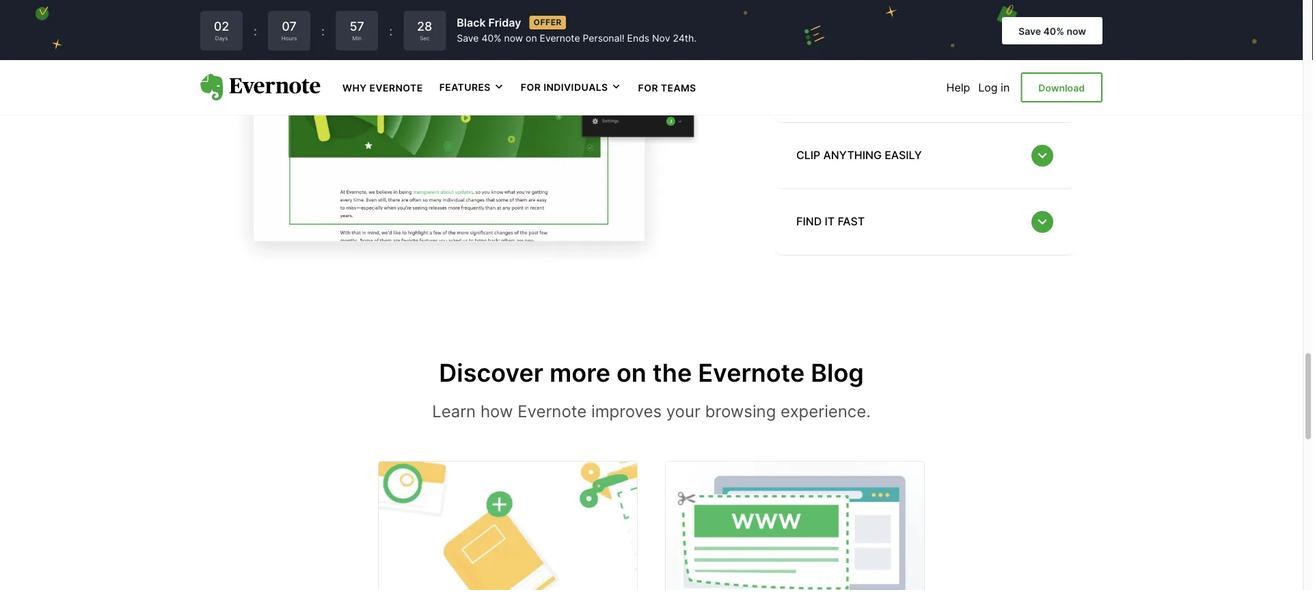 Task type: locate. For each thing, give the bounding box(es) containing it.
download link
[[1021, 72, 1103, 103]]

on down offer
[[526, 33, 537, 44]]

now up download link
[[1067, 25, 1087, 37]]

:
[[254, 23, 257, 38], [321, 23, 325, 38], [389, 23, 393, 38]]

min
[[352, 35, 362, 42]]

clip anything easily
[[797, 149, 922, 162]]

1 horizontal spatial on
[[617, 358, 647, 388]]

02
[[214, 19, 229, 34]]

save
[[1019, 25, 1041, 37], [457, 33, 479, 44]]

learn how evernote improves your browsing experience.
[[432, 402, 871, 422]]

save down black
[[457, 33, 479, 44]]

browsing
[[705, 402, 776, 422]]

offer
[[534, 17, 562, 27]]

for inside button
[[521, 82, 541, 93]]

web capture evernote webclipper image
[[200, 0, 747, 270]]

in
[[1001, 81, 1010, 94]]

now
[[1067, 25, 1087, 37], [504, 33, 523, 44]]

easily
[[885, 149, 922, 162]]

evernote
[[540, 33, 580, 44], [370, 82, 423, 94], [698, 358, 805, 388], [518, 402, 587, 422]]

download
[[1039, 82, 1085, 94]]

28
[[417, 19, 432, 34]]

save up download link
[[1019, 25, 1041, 37]]

40% down black friday
[[482, 33, 502, 44]]

help
[[947, 81, 971, 94]]

1 horizontal spatial now
[[1067, 25, 1087, 37]]

evernote right the why
[[370, 82, 423, 94]]

2 horizontal spatial :
[[389, 23, 393, 38]]

now down friday
[[504, 33, 523, 44]]

: left 28 sec
[[389, 23, 393, 38]]

40% up download link
[[1044, 25, 1065, 37]]

for left individuals
[[521, 82, 541, 93]]

clip
[[797, 149, 821, 162]]

evernote logo image
[[200, 74, 321, 101]]

evernote down 'more'
[[518, 402, 587, 422]]

save for save 40% now
[[1019, 25, 1041, 37]]

it
[[825, 215, 835, 228]]

learn
[[432, 402, 476, 422]]

for
[[521, 82, 541, 93], [638, 82, 658, 94]]

28 sec
[[417, 19, 432, 42]]

why evernote link
[[343, 81, 423, 94]]

on up improves
[[617, 358, 647, 388]]

0 horizontal spatial on
[[526, 33, 537, 44]]

1 horizontal spatial :
[[321, 23, 325, 38]]

0 horizontal spatial :
[[254, 23, 257, 38]]

0 horizontal spatial now
[[504, 33, 523, 44]]

: left 57 min
[[321, 23, 325, 38]]

3 : from the left
[[389, 23, 393, 38]]

57
[[350, 19, 364, 34]]

1 horizontal spatial save
[[1019, 25, 1041, 37]]

for left teams
[[638, 82, 658, 94]]

40%
[[1044, 25, 1065, 37], [482, 33, 502, 44]]

1 horizontal spatial for
[[638, 82, 658, 94]]

0 horizontal spatial 40%
[[482, 33, 502, 44]]

07 hours
[[282, 19, 297, 42]]

: left 07 hours
[[254, 23, 257, 38]]

07
[[282, 19, 297, 34]]

0 horizontal spatial for
[[521, 82, 541, 93]]

black friday
[[457, 16, 521, 29]]

1 horizontal spatial 40%
[[1044, 25, 1065, 37]]

nov
[[652, 33, 670, 44]]

individuals
[[544, 82, 608, 93]]

improves
[[592, 402, 662, 422]]

log in
[[979, 81, 1010, 94]]

discover more on the evernote blog
[[439, 358, 864, 388]]

save 40% now link
[[1003, 17, 1103, 44]]

your
[[667, 402, 701, 422]]

on
[[526, 33, 537, 44], [617, 358, 647, 388]]

for teams link
[[638, 81, 697, 94]]

1 vertical spatial on
[[617, 358, 647, 388]]

experience.
[[781, 402, 871, 422]]

now for save 40% now on evernote personal! ends nov 24th.
[[504, 33, 523, 44]]

0 horizontal spatial save
[[457, 33, 479, 44]]

find
[[797, 215, 822, 228]]



Task type: vqa. For each thing, say whether or not it's contained in the screenshot.
Save 40% Now On Evernote Personal! Ends Nov 24Th.
yes



Task type: describe. For each thing, give the bounding box(es) containing it.
help link
[[947, 81, 971, 94]]

fast
[[838, 215, 865, 228]]

for for for individuals
[[521, 82, 541, 93]]

log in link
[[979, 81, 1010, 94]]

for for for teams
[[638, 82, 658, 94]]

the
[[653, 358, 692, 388]]

for teams
[[638, 82, 697, 94]]

log
[[979, 81, 998, 94]]

40% for save 40% now
[[1044, 25, 1065, 37]]

2 : from the left
[[321, 23, 325, 38]]

find it fast
[[797, 215, 865, 228]]

how
[[481, 402, 513, 422]]

days
[[215, 35, 228, 42]]

evernote up browsing
[[698, 358, 805, 388]]

evernote inside why evernote "link"
[[370, 82, 423, 94]]

blog
[[811, 358, 864, 388]]

24th.
[[673, 33, 697, 44]]

why evernote
[[343, 82, 423, 94]]

evernote down offer
[[540, 33, 580, 44]]

57 min
[[350, 19, 364, 42]]

anything
[[824, 149, 882, 162]]

blog article image
[[379, 462, 637, 591]]

black
[[457, 16, 486, 29]]

why
[[343, 82, 367, 94]]

more
[[550, 358, 611, 388]]

sec
[[420, 35, 430, 42]]

discover
[[439, 358, 544, 388]]

friday
[[489, 16, 521, 29]]

personal!
[[583, 33, 625, 44]]

02 days
[[214, 19, 229, 42]]

save 40% now
[[1019, 25, 1087, 37]]

for individuals button
[[521, 81, 622, 94]]

hours
[[282, 35, 297, 42]]

now for save 40% now
[[1067, 25, 1087, 37]]

save 40% now on evernote personal! ends nov 24th.
[[457, 33, 697, 44]]

blog image image
[[666, 462, 925, 591]]

ends
[[627, 33, 650, 44]]

features
[[439, 82, 491, 93]]

0 vertical spatial on
[[526, 33, 537, 44]]

features button
[[439, 81, 505, 94]]

for individuals
[[521, 82, 608, 93]]

40% for save 40% now on evernote personal! ends nov 24th.
[[482, 33, 502, 44]]

save for save 40% now on evernote personal! ends nov 24th.
[[457, 33, 479, 44]]

1 : from the left
[[254, 23, 257, 38]]

teams
[[661, 82, 697, 94]]



